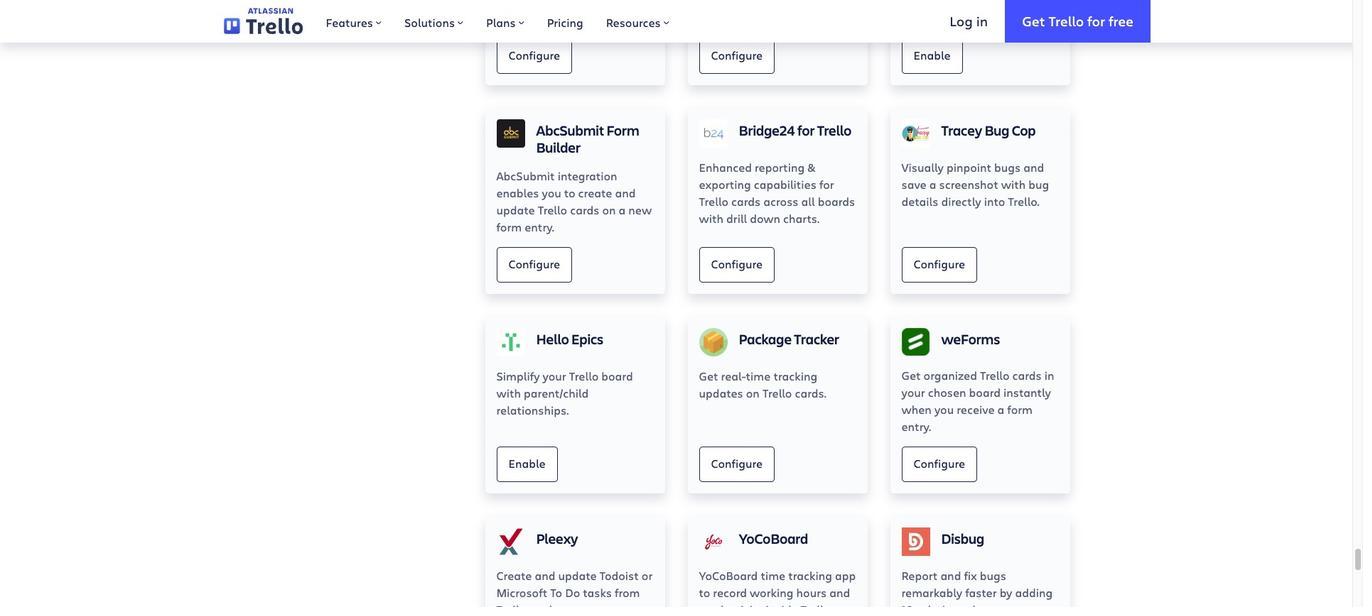 Task type: vqa. For each thing, say whether or not it's contained in the screenshot.
the Do
yes



Task type: describe. For each thing, give the bounding box(es) containing it.
todoist
[[599, 568, 639, 583]]

bridge24 for trello
[[739, 121, 852, 140]]

new
[[628, 202, 652, 217]]

bug
[[985, 121, 1009, 140]]

pricing
[[547, 15, 583, 30]]

bug inside 'report and fix bugs remarkably faster by adding 10x clarity to bug reports.'
[[973, 602, 993, 608]]

and inside abcsubmit integration enables you to create and update trello cards on a new form entry.
[[615, 185, 636, 200]]

report
[[901, 568, 938, 583]]

trello inside 'get real-time tracking updates on trello cards.'
[[762, 386, 792, 401]]

adding
[[1015, 585, 1053, 600]]

tracking inside yocoboard time tracking app to record working hours and productivity inside trello.
[[788, 568, 832, 583]]

down
[[750, 211, 780, 226]]

trello inside get trello for free link
[[1049, 12, 1084, 30]]

drill
[[726, 211, 747, 226]]

you inside abcsubmit integration enables you to create and update trello cards on a new form entry.
[[542, 185, 561, 200]]

app
[[835, 568, 856, 583]]

free
[[1109, 12, 1134, 30]]

boards
[[818, 194, 855, 209]]

report and fix bugs remarkably faster by adding 10x clarity to bug reports.
[[901, 568, 1053, 608]]

tracey bug cop
[[941, 121, 1036, 140]]

trello inside abcsubmit integration enables you to create and update trello cards on a new form entry.
[[538, 202, 567, 217]]

pricing link
[[536, 0, 595, 43]]

tasks
[[583, 585, 612, 600]]

plans
[[486, 15, 516, 30]]

details
[[901, 194, 938, 209]]

enhanced reporting & exporting capabilities for trello cards across all boards with drill down charts.
[[699, 160, 855, 226]]

0 vertical spatial in
[[976, 12, 988, 30]]

charts.
[[783, 211, 819, 226]]

in inside get organized trello cards in your chosen board instantly when you receive a form entry.
[[1045, 368, 1054, 383]]

your inside simplify your trello board with parent/child relationships.
[[543, 369, 566, 383]]

updates
[[699, 386, 743, 401]]

real-
[[721, 369, 746, 383]]

do
[[565, 585, 580, 600]]

simplify your trello board with parent/child relationships.
[[496, 369, 633, 418]]

abcsubmit integration enables you to create and update trello cards on a new form entry.
[[496, 168, 652, 234]]

atlassian trello image
[[224, 8, 303, 35]]

trello inside enhanced reporting & exporting capabilities for trello cards across all boards with drill down charts.
[[699, 194, 728, 209]]

get real-time tracking updates on trello cards.
[[699, 369, 826, 401]]

bug inside visually pinpoint bugs and save a screenshot with bug details directly into trello.
[[1029, 177, 1049, 192]]

create
[[578, 185, 612, 200]]

integration
[[558, 168, 617, 183]]

when
[[901, 402, 932, 417]]

entry. for abcsubmit form builder
[[525, 219, 554, 234]]

with inside enhanced reporting & exporting capabilities for trello cards across all boards with drill down charts.
[[699, 211, 723, 226]]

form
[[606, 121, 639, 140]]

get for weforms
[[901, 368, 921, 383]]

configure link for tracey bug cop
[[901, 247, 977, 283]]

a inside visually pinpoint bugs and save a screenshot with bug details directly into trello.
[[929, 177, 936, 192]]

10x
[[901, 602, 919, 608]]

log
[[950, 12, 973, 30]]

tracker
[[794, 329, 839, 349]]

and inside yocoboard time tracking app to record working hours and productivity inside trello.
[[829, 585, 850, 600]]

trello right bridge24
[[817, 121, 852, 140]]

create
[[496, 568, 532, 583]]

enables
[[496, 185, 539, 200]]

from
[[615, 585, 640, 600]]

resources button
[[595, 0, 681, 43]]

board inside simplify your trello board with parent/child relationships.
[[601, 369, 633, 383]]

exporting
[[699, 177, 751, 192]]

trello inside get organized trello cards in your chosen board instantly when you receive a form entry.
[[980, 368, 1009, 383]]

on inside 'get real-time tracking updates on trello cards.'
[[746, 386, 760, 401]]

you inside get organized trello cards in your chosen board instantly when you receive a form entry.
[[934, 402, 954, 417]]

organized
[[924, 368, 977, 383]]

package tracker
[[739, 329, 839, 349]]

pinpoint
[[947, 160, 991, 175]]

to
[[550, 585, 562, 600]]

yocoboard for yocoboard
[[739, 529, 808, 548]]

&
[[807, 160, 816, 175]]

capabilities
[[754, 177, 816, 192]]

screenshot
[[939, 177, 998, 192]]

or
[[642, 568, 653, 583]]

update inside create and update todoist or microsoft to do tasks from trello cards.
[[558, 568, 597, 583]]

cards inside abcsubmit integration enables you to create and update trello cards on a new form entry.
[[570, 202, 599, 217]]

directly
[[941, 194, 981, 209]]

into
[[984, 194, 1005, 209]]

configure link for abcsubmit form builder
[[496, 247, 572, 283]]

time inside 'get real-time tracking updates on trello cards.'
[[746, 369, 771, 383]]

parent/child
[[524, 386, 589, 401]]

bridge24
[[739, 121, 795, 140]]

solutions
[[404, 15, 455, 30]]

configure for package tracker
[[711, 456, 763, 471]]

create and update todoist or microsoft to do tasks from trello cards.
[[496, 568, 653, 608]]

tracey
[[941, 121, 982, 140]]

abcsubmit for enables
[[496, 168, 555, 183]]

2 horizontal spatial get
[[1022, 12, 1045, 30]]

log in link
[[933, 0, 1005, 43]]

configure link for bridge24 for trello
[[699, 247, 775, 283]]

and inside 'report and fix bugs remarkably faster by adding 10x clarity to bug reports.'
[[940, 568, 961, 583]]

productivity
[[699, 602, 763, 608]]

configure for tracey bug cop
[[914, 256, 965, 271]]

disbug
[[941, 529, 984, 548]]

configure for abcsubmit form builder
[[508, 256, 560, 271]]

for inside enhanced reporting & exporting capabilities for trello cards across all boards with drill down charts.
[[819, 177, 834, 192]]

visually
[[901, 160, 944, 175]]

cop
[[1012, 121, 1036, 140]]

enhanced
[[699, 160, 752, 175]]

clarity
[[922, 602, 956, 608]]

configure link for weforms
[[901, 447, 977, 482]]

remarkably
[[901, 585, 962, 600]]

hello epics
[[536, 329, 603, 349]]

get trello for free link
[[1005, 0, 1151, 43]]

instantly
[[1003, 385, 1051, 400]]

reporting
[[755, 160, 805, 175]]



Task type: locate. For each thing, give the bounding box(es) containing it.
1 horizontal spatial get
[[901, 368, 921, 383]]

0 horizontal spatial board
[[601, 369, 633, 383]]

your inside get organized trello cards in your chosen board instantly when you receive a form entry.
[[901, 385, 925, 400]]

0 horizontal spatial with
[[496, 386, 521, 401]]

update inside abcsubmit integration enables you to create and update trello cards on a new form entry.
[[496, 202, 535, 217]]

configure link
[[496, 38, 572, 74], [699, 38, 775, 74], [496, 247, 572, 283], [699, 247, 775, 283], [901, 247, 977, 283], [699, 447, 775, 482], [901, 447, 977, 482]]

yocoboard up yocoboard time tracking app to record working hours and productivity inside trello.
[[739, 529, 808, 548]]

0 horizontal spatial in
[[976, 12, 988, 30]]

trello left free
[[1049, 12, 1084, 30]]

with left drill
[[699, 211, 723, 226]]

0 vertical spatial with
[[1001, 177, 1026, 192]]

0 horizontal spatial for
[[797, 121, 815, 140]]

0 horizontal spatial your
[[543, 369, 566, 383]]

0 horizontal spatial get
[[699, 369, 718, 383]]

chosen
[[928, 385, 966, 400]]

0 horizontal spatial on
[[602, 202, 616, 217]]

1 horizontal spatial your
[[901, 385, 925, 400]]

entry. inside abcsubmit integration enables you to create and update trello cards on a new form entry.
[[525, 219, 554, 234]]

enable
[[914, 47, 951, 62], [508, 456, 545, 471]]

1 vertical spatial bug
[[973, 602, 993, 608]]

yocoboard up record
[[699, 568, 758, 583]]

trello up parent/child
[[569, 369, 599, 383]]

all
[[801, 194, 815, 209]]

on down create
[[602, 202, 616, 217]]

visually pinpoint bugs and save a screenshot with bug details directly into trello.
[[901, 160, 1049, 209]]

0 vertical spatial a
[[929, 177, 936, 192]]

trello. inside visually pinpoint bugs and save a screenshot with bug details directly into trello.
[[1008, 194, 1039, 209]]

0 horizontal spatial enable link
[[496, 447, 558, 482]]

1 horizontal spatial in
[[1045, 368, 1054, 383]]

configure for bridge24 for trello
[[711, 256, 763, 271]]

bugs
[[994, 160, 1021, 175], [980, 568, 1006, 583]]

0 horizontal spatial enable
[[508, 456, 545, 471]]

form down instantly
[[1007, 402, 1033, 417]]

and inside create and update todoist or microsoft to do tasks from trello cards.
[[535, 568, 555, 583]]

tracking down package tracker
[[773, 369, 817, 383]]

a right receive
[[997, 402, 1004, 417]]

1 horizontal spatial form
[[1007, 402, 1033, 417]]

enable link
[[901, 38, 963, 74], [496, 447, 558, 482]]

2 horizontal spatial for
[[1087, 12, 1105, 30]]

0 vertical spatial enable link
[[901, 38, 963, 74]]

0 vertical spatial bug
[[1029, 177, 1049, 192]]

1 vertical spatial yocoboard
[[699, 568, 758, 583]]

save
[[901, 177, 926, 192]]

update up do
[[558, 568, 597, 583]]

0 horizontal spatial update
[[496, 202, 535, 217]]

1 vertical spatial for
[[797, 121, 815, 140]]

abcsubmit for builder
[[536, 121, 604, 140]]

time down package
[[746, 369, 771, 383]]

with up into
[[1001, 177, 1026, 192]]

board
[[601, 369, 633, 383], [969, 385, 1001, 400]]

on
[[602, 202, 616, 217], [746, 386, 760, 401]]

enable down log
[[914, 47, 951, 62]]

form for abcsubmit form builder
[[496, 219, 522, 234]]

pleexy
[[536, 529, 578, 548]]

1 vertical spatial entry.
[[901, 419, 931, 434]]

0 vertical spatial time
[[746, 369, 771, 383]]

and down cop
[[1023, 160, 1044, 175]]

0 horizontal spatial trello.
[[801, 602, 832, 608]]

get organized trello cards in your chosen board instantly when you receive a form entry.
[[901, 368, 1054, 434]]

simplify
[[496, 369, 540, 383]]

cards. down to
[[529, 602, 560, 608]]

form inside get organized trello cards in your chosen board instantly when you receive a form entry.
[[1007, 402, 1033, 417]]

enable link down log
[[901, 38, 963, 74]]

for up boards
[[819, 177, 834, 192]]

a
[[929, 177, 936, 192], [619, 202, 626, 217], [997, 402, 1004, 417]]

cards inside get organized trello cards in your chosen board instantly when you receive a form entry.
[[1012, 368, 1042, 383]]

with down simplify
[[496, 386, 521, 401]]

trello down microsoft
[[496, 602, 526, 608]]

to
[[564, 185, 575, 200], [699, 585, 710, 600], [958, 602, 970, 608]]

1 horizontal spatial trello.
[[1008, 194, 1039, 209]]

trello inside create and update todoist or microsoft to do tasks from trello cards.
[[496, 602, 526, 608]]

1 vertical spatial time
[[761, 568, 785, 583]]

form inside abcsubmit integration enables you to create and update trello cards on a new form entry.
[[496, 219, 522, 234]]

solutions button
[[393, 0, 475, 43]]

2 vertical spatial for
[[819, 177, 834, 192]]

1 vertical spatial tracking
[[788, 568, 832, 583]]

bugs up into
[[994, 160, 1021, 175]]

with inside simplify your trello board with parent/child relationships.
[[496, 386, 521, 401]]

board inside get organized trello cards in your chosen board instantly when you receive a form entry.
[[969, 385, 1001, 400]]

enable for the enable link to the right
[[914, 47, 951, 62]]

trello down enables
[[538, 202, 567, 217]]

to for abcsubmit form builder
[[564, 185, 575, 200]]

1 horizontal spatial entry.
[[901, 419, 931, 434]]

trello. right into
[[1008, 194, 1039, 209]]

for up "&"
[[797, 121, 815, 140]]

0 vertical spatial update
[[496, 202, 535, 217]]

0 vertical spatial entry.
[[525, 219, 554, 234]]

by
[[1000, 585, 1012, 600]]

0 horizontal spatial cards
[[570, 202, 599, 217]]

1 vertical spatial board
[[969, 385, 1001, 400]]

2 horizontal spatial with
[[1001, 177, 1026, 192]]

2 vertical spatial to
[[958, 602, 970, 608]]

bug
[[1029, 177, 1049, 192], [973, 602, 993, 608]]

plans button
[[475, 0, 536, 43]]

trello. down hours at the right bottom
[[801, 602, 832, 608]]

weforms
[[941, 329, 1000, 349]]

to inside yocoboard time tracking app to record working hours and productivity inside trello.
[[699, 585, 710, 600]]

1 vertical spatial bugs
[[980, 568, 1006, 583]]

1 vertical spatial abcsubmit
[[496, 168, 555, 183]]

cards. inside create and update todoist or microsoft to do tasks from trello cards.
[[529, 602, 560, 608]]

get up when
[[901, 368, 921, 383]]

0 vertical spatial trello.
[[1008, 194, 1039, 209]]

record
[[713, 585, 747, 600]]

reports.
[[996, 602, 1037, 608]]

on right updates
[[746, 386, 760, 401]]

cards.
[[795, 386, 826, 401], [529, 602, 560, 608]]

builder
[[536, 138, 580, 157]]

to left record
[[699, 585, 710, 600]]

get for package tracker
[[699, 369, 718, 383]]

trello down exporting
[[699, 194, 728, 209]]

configure for weforms
[[914, 456, 965, 471]]

a inside get organized trello cards in your chosen board instantly when you receive a form entry.
[[997, 402, 1004, 417]]

enable down relationships.
[[508, 456, 545, 471]]

cards up drill
[[731, 194, 761, 209]]

board down epics
[[601, 369, 633, 383]]

hours
[[796, 585, 827, 600]]

1 horizontal spatial a
[[929, 177, 936, 192]]

abcsubmit form builder
[[536, 121, 639, 157]]

bugs inside visually pinpoint bugs and save a screenshot with bug details directly into trello.
[[994, 160, 1021, 175]]

hello
[[536, 329, 569, 349]]

bugs inside 'report and fix bugs remarkably faster by adding 10x clarity to bug reports.'
[[980, 568, 1006, 583]]

1 vertical spatial in
[[1045, 368, 1054, 383]]

configure
[[508, 47, 560, 62], [711, 47, 763, 62], [508, 256, 560, 271], [711, 256, 763, 271], [914, 256, 965, 271], [711, 456, 763, 471], [914, 456, 965, 471]]

1 horizontal spatial bug
[[1029, 177, 1049, 192]]

1 horizontal spatial enable
[[914, 47, 951, 62]]

0 vertical spatial form
[[496, 219, 522, 234]]

time
[[746, 369, 771, 383], [761, 568, 785, 583]]

2 vertical spatial a
[[997, 402, 1004, 417]]

a left new
[[619, 202, 626, 217]]

in up instantly
[[1045, 368, 1054, 383]]

bugs up faster
[[980, 568, 1006, 583]]

and up new
[[615, 185, 636, 200]]

in right log
[[976, 12, 988, 30]]

entry. inside get organized trello cards in your chosen board instantly when you receive a form entry.
[[901, 419, 931, 434]]

1 vertical spatial a
[[619, 202, 626, 217]]

0 horizontal spatial to
[[564, 185, 575, 200]]

1 horizontal spatial update
[[558, 568, 597, 583]]

1 horizontal spatial enable link
[[901, 38, 963, 74]]

1 vertical spatial enable
[[508, 456, 545, 471]]

to for yocoboard
[[699, 585, 710, 600]]

cards. inside 'get real-time tracking updates on trello cards.'
[[795, 386, 826, 401]]

tracking up hours at the right bottom
[[788, 568, 832, 583]]

and
[[1023, 160, 1044, 175], [615, 185, 636, 200], [535, 568, 555, 583], [940, 568, 961, 583], [829, 585, 850, 600]]

abcsubmit inside abcsubmit form builder
[[536, 121, 604, 140]]

to inside abcsubmit integration enables you to create and update trello cards on a new form entry.
[[564, 185, 575, 200]]

get up updates
[[699, 369, 718, 383]]

0 vertical spatial to
[[564, 185, 575, 200]]

0 horizontal spatial you
[[542, 185, 561, 200]]

a right save
[[929, 177, 936, 192]]

cards up instantly
[[1012, 368, 1042, 383]]

your
[[543, 369, 566, 383], [901, 385, 925, 400]]

for
[[1087, 12, 1105, 30], [797, 121, 815, 140], [819, 177, 834, 192]]

receive
[[957, 402, 995, 417]]

your up parent/child
[[543, 369, 566, 383]]

2 horizontal spatial cards
[[1012, 368, 1042, 383]]

you down chosen
[[934, 402, 954, 417]]

cards
[[731, 194, 761, 209], [570, 202, 599, 217], [1012, 368, 1042, 383]]

epics
[[571, 329, 603, 349]]

yocoboard time tracking app to record working hours and productivity inside trello.
[[699, 568, 856, 608]]

0 vertical spatial bugs
[[994, 160, 1021, 175]]

bug down cop
[[1029, 177, 1049, 192]]

trello
[[1049, 12, 1084, 30], [817, 121, 852, 140], [699, 194, 728, 209], [538, 202, 567, 217], [980, 368, 1009, 383], [569, 369, 599, 383], [762, 386, 792, 401], [496, 602, 526, 608]]

1 horizontal spatial cards
[[731, 194, 761, 209]]

1 horizontal spatial cards.
[[795, 386, 826, 401]]

and up to
[[535, 568, 555, 583]]

0 vertical spatial yocoboard
[[739, 529, 808, 548]]

with inside visually pinpoint bugs and save a screenshot with bug details directly into trello.
[[1001, 177, 1026, 192]]

abcsubmit
[[536, 121, 604, 140], [496, 168, 555, 183]]

trello inside simplify your trello board with parent/child relationships.
[[569, 369, 599, 383]]

package
[[739, 329, 792, 349]]

abcsubmit up enables
[[496, 168, 555, 183]]

get inside get organized trello cards in your chosen board instantly when you receive a form entry.
[[901, 368, 921, 383]]

0 vertical spatial on
[[602, 202, 616, 217]]

0 vertical spatial board
[[601, 369, 633, 383]]

you right enables
[[542, 185, 561, 200]]

1 vertical spatial form
[[1007, 402, 1033, 417]]

form down enables
[[496, 219, 522, 234]]

fix
[[964, 568, 977, 583]]

1 horizontal spatial to
[[699, 585, 710, 600]]

2 horizontal spatial a
[[997, 402, 1004, 417]]

and down app
[[829, 585, 850, 600]]

on inside abcsubmit integration enables you to create and update trello cards on a new form entry.
[[602, 202, 616, 217]]

time inside yocoboard time tracking app to record working hours and productivity inside trello.
[[761, 568, 785, 583]]

1 vertical spatial trello.
[[801, 602, 832, 608]]

abcsubmit inside abcsubmit integration enables you to create and update trello cards on a new form entry.
[[496, 168, 555, 183]]

trello. inside yocoboard time tracking app to record working hours and productivity inside trello.
[[801, 602, 832, 608]]

0 horizontal spatial entry.
[[525, 219, 554, 234]]

log in
[[950, 12, 988, 30]]

0 vertical spatial your
[[543, 369, 566, 383]]

cards. down the tracker
[[795, 386, 826, 401]]

1 horizontal spatial for
[[819, 177, 834, 192]]

features button
[[314, 0, 393, 43]]

bug down faster
[[973, 602, 993, 608]]

1 horizontal spatial on
[[746, 386, 760, 401]]

1 horizontal spatial board
[[969, 385, 1001, 400]]

1 vertical spatial to
[[699, 585, 710, 600]]

1 horizontal spatial with
[[699, 211, 723, 226]]

to inside 'report and fix bugs remarkably faster by adding 10x clarity to bug reports.'
[[958, 602, 970, 608]]

yocoboard for yocoboard time tracking app to record working hours and productivity inside trello.
[[699, 568, 758, 583]]

working
[[750, 585, 793, 600]]

inside
[[766, 602, 798, 608]]

1 vertical spatial with
[[699, 211, 723, 226]]

0 vertical spatial tracking
[[773, 369, 817, 383]]

your up when
[[901, 385, 925, 400]]

1 vertical spatial you
[[934, 402, 954, 417]]

board up receive
[[969, 385, 1001, 400]]

a inside abcsubmit integration enables you to create and update trello cards on a new form entry.
[[619, 202, 626, 217]]

1 vertical spatial cards.
[[529, 602, 560, 608]]

get trello for free
[[1022, 12, 1134, 30]]

0 vertical spatial for
[[1087, 12, 1105, 30]]

for left free
[[1087, 12, 1105, 30]]

resources
[[606, 15, 661, 30]]

yocoboard
[[739, 529, 808, 548], [699, 568, 758, 583]]

trello up instantly
[[980, 368, 1009, 383]]

entry. down when
[[901, 419, 931, 434]]

abcsubmit up integration at the left top of the page
[[536, 121, 604, 140]]

time up the working
[[761, 568, 785, 583]]

1 vertical spatial on
[[746, 386, 760, 401]]

across
[[763, 194, 798, 209]]

microsoft
[[496, 585, 547, 600]]

1 vertical spatial update
[[558, 568, 597, 583]]

enable for leftmost the enable link
[[508, 456, 545, 471]]

tracking
[[773, 369, 817, 383], [788, 568, 832, 583]]

cards down create
[[570, 202, 599, 217]]

in
[[976, 12, 988, 30], [1045, 368, 1054, 383]]

2 horizontal spatial to
[[958, 602, 970, 608]]

form for weforms
[[1007, 402, 1033, 417]]

relationships.
[[496, 403, 569, 418]]

0 vertical spatial cards.
[[795, 386, 826, 401]]

0 horizontal spatial cards.
[[529, 602, 560, 608]]

get right log in
[[1022, 12, 1045, 30]]

update
[[496, 202, 535, 217], [558, 568, 597, 583]]

to down faster
[[958, 602, 970, 608]]

entry.
[[525, 219, 554, 234], [901, 419, 931, 434]]

enable link down relationships.
[[496, 447, 558, 482]]

get inside 'get real-time tracking updates on trello cards.'
[[699, 369, 718, 383]]

0 horizontal spatial form
[[496, 219, 522, 234]]

2 vertical spatial with
[[496, 386, 521, 401]]

form
[[496, 219, 522, 234], [1007, 402, 1033, 417]]

cards inside enhanced reporting & exporting capabilities for trello cards across all boards with drill down charts.
[[731, 194, 761, 209]]

configure link for package tracker
[[699, 447, 775, 482]]

entry. down enables
[[525, 219, 554, 234]]

and left fix
[[940, 568, 961, 583]]

1 vertical spatial enable link
[[496, 447, 558, 482]]

yocoboard inside yocoboard time tracking app to record working hours and productivity inside trello.
[[699, 568, 758, 583]]

trello down package tracker
[[762, 386, 792, 401]]

and inside visually pinpoint bugs and save a screenshot with bug details directly into trello.
[[1023, 160, 1044, 175]]

features
[[326, 15, 373, 30]]

0 horizontal spatial a
[[619, 202, 626, 217]]

to down integration at the left top of the page
[[564, 185, 575, 200]]

0 vertical spatial enable
[[914, 47, 951, 62]]

with
[[1001, 177, 1026, 192], [699, 211, 723, 226], [496, 386, 521, 401]]

0 vertical spatial you
[[542, 185, 561, 200]]

entry. for weforms
[[901, 419, 931, 434]]

1 vertical spatial your
[[901, 385, 925, 400]]

0 horizontal spatial bug
[[973, 602, 993, 608]]

1 horizontal spatial you
[[934, 402, 954, 417]]

faster
[[965, 585, 997, 600]]

update down enables
[[496, 202, 535, 217]]

tracking inside 'get real-time tracking updates on trello cards.'
[[773, 369, 817, 383]]

0 vertical spatial abcsubmit
[[536, 121, 604, 140]]



